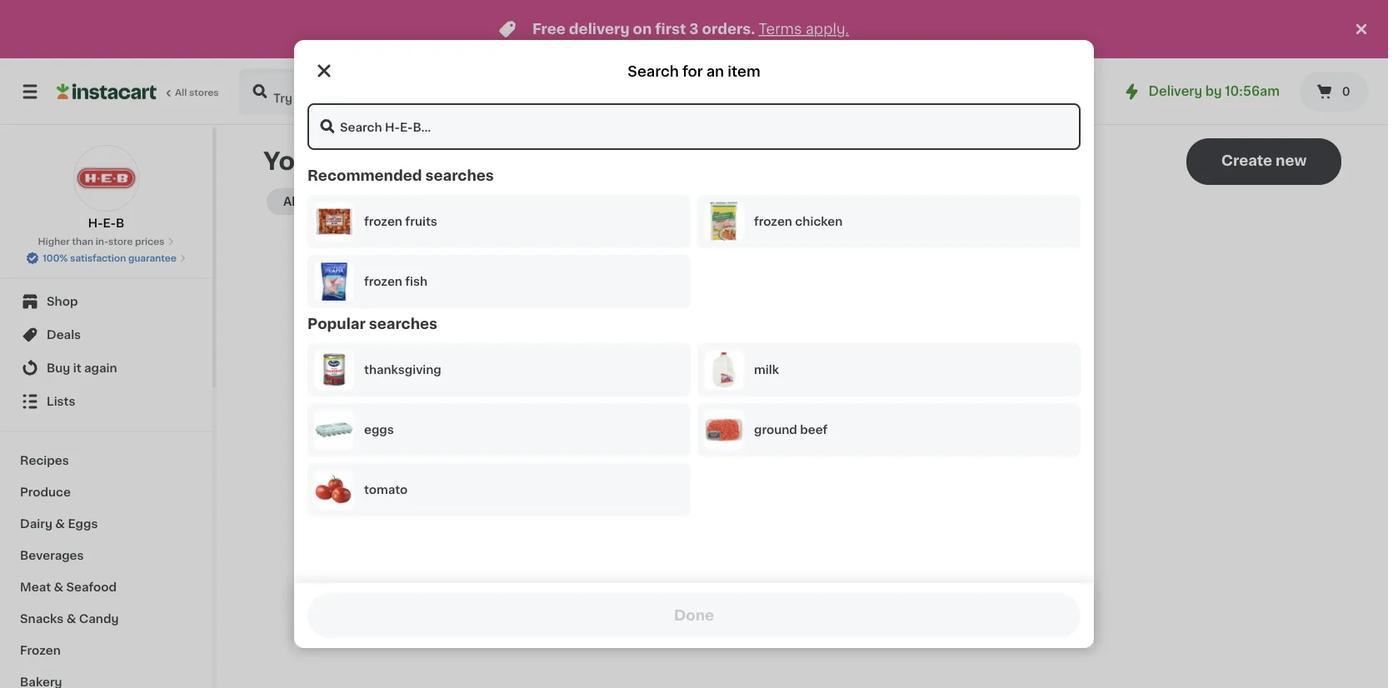 Task type: describe. For each thing, give the bounding box(es) containing it.
buy it again link
[[10, 352, 203, 385]]

fish
[[405, 276, 428, 288]]

b
[[116, 218, 125, 229]]

will
[[798, 423, 816, 434]]

seafood
[[66, 582, 117, 594]]

& for snacks
[[66, 614, 76, 625]]

recipes link
[[10, 445, 203, 477]]

shop
[[47, 296, 78, 308]]

searches for recommended searches
[[426, 169, 494, 183]]

free
[[533, 22, 566, 36]]

no
[[762, 404, 783, 418]]

free delivery on first 3 orders. terms apply.
[[533, 22, 850, 36]]

lists inside no lists yet lists you create will be saved here.
[[701, 423, 729, 434]]

frozen for frozen chicken
[[754, 216, 793, 228]]

create for create a list
[[759, 459, 809, 473]]

than
[[72, 237, 93, 246]]

frozen chicken image
[[704, 202, 744, 242]]

all stores
[[175, 88, 219, 97]]

beverages
[[20, 550, 84, 562]]

deals
[[47, 329, 81, 341]]

dairy
[[20, 519, 52, 530]]

snacks & candy
[[20, 614, 119, 625]]

dialog containing search for an item
[[294, 40, 1095, 649]]

milk
[[754, 364, 780, 376]]

first
[[656, 22, 686, 36]]

create for create new
[[1222, 154, 1273, 168]]

0 button
[[1301, 72, 1369, 112]]

a
[[812, 459, 821, 473]]

snacks
[[20, 614, 64, 625]]

frozen fish
[[364, 276, 428, 288]]

create a list
[[759, 459, 847, 473]]

ground
[[754, 424, 798, 436]]

me
[[407, 196, 426, 208]]

apply.
[[806, 22, 850, 36]]

& for dairy
[[55, 519, 65, 530]]

here.
[[875, 423, 904, 434]]

frozen fish link
[[314, 262, 684, 302]]

limited time offer region
[[0, 0, 1352, 58]]

prices
[[135, 237, 165, 246]]

eggs
[[364, 424, 394, 436]]

an
[[707, 65, 725, 79]]

popular
[[308, 317, 366, 331]]

by for delivery
[[1206, 85, 1223, 98]]

recipes
[[20, 455, 69, 467]]

frozen for frozen fruits
[[364, 216, 403, 228]]

e-
[[103, 218, 116, 229]]

h-e-b
[[88, 218, 125, 229]]

frozen chicken link
[[704, 202, 1075, 242]]

snacks & candy link
[[10, 604, 203, 635]]

chicken
[[796, 216, 843, 228]]

it
[[73, 363, 81, 374]]

produce link
[[10, 477, 203, 509]]

ground beef
[[754, 424, 828, 436]]

dairy & eggs
[[20, 519, 98, 530]]

frozen chicken
[[754, 216, 843, 228]]

delivery by 10:56am link
[[1123, 82, 1281, 102]]

instacart logo image
[[57, 82, 157, 102]]

Search H-E-B... field
[[308, 103, 1081, 150]]

deals link
[[10, 318, 203, 352]]

by for created
[[389, 196, 404, 208]]

created by me button
[[322, 188, 441, 215]]

buy
[[47, 363, 70, 374]]

terms
[[759, 22, 802, 36]]

search
[[628, 65, 679, 79]]

all stores link
[[57, 68, 220, 115]]

search for an item
[[628, 65, 761, 79]]

fruits
[[405, 216, 437, 228]]

eggs link
[[314, 410, 684, 450]]

meat
[[20, 582, 51, 594]]

tomato
[[364, 484, 408, 496]]

create a list link
[[759, 457, 847, 475]]

thanksgiving image
[[314, 350, 354, 390]]

shop link
[[10, 285, 203, 318]]

buy it again
[[47, 363, 117, 374]]

frozen link
[[10, 635, 203, 667]]

frozen
[[20, 645, 61, 657]]

frozen fish image
[[314, 262, 354, 302]]

ground beef image
[[704, 410, 744, 450]]

in-
[[96, 237, 108, 246]]



Task type: vqa. For each thing, say whether or not it's contained in the screenshot.
Buy 1, get 1 free for Publix Deli Chicken Cordon Bleu Dip
no



Task type: locate. For each thing, give the bounding box(es) containing it.
recommended searches group
[[308, 167, 1081, 315]]

recommended
[[308, 169, 422, 183]]

lists inside no lists yet lists you create will be saved here.
[[786, 404, 816, 418]]

your
[[263, 150, 322, 173]]

candy
[[79, 614, 119, 625]]

searches for popular searches
[[369, 317, 438, 331]]

&
[[55, 519, 65, 530], [54, 582, 63, 594], [66, 614, 76, 625]]

saved
[[837, 423, 872, 434]]

None search field
[[308, 103, 1081, 150]]

2 vertical spatial &
[[66, 614, 76, 625]]

1 horizontal spatial create
[[1222, 154, 1273, 168]]

frozen inside frozen fish link
[[364, 276, 403, 288]]

yet
[[820, 404, 844, 418]]

by right 'delivery' at the top right of page
[[1206, 85, 1223, 98]]

lists link
[[10, 385, 203, 419]]

lists for your
[[327, 150, 381, 173]]

0 horizontal spatial create
[[759, 459, 809, 473]]

100% satisfaction guarantee
[[43, 254, 177, 263]]

10:56am
[[1226, 85, 1281, 98]]

None search field
[[238, 68, 782, 115]]

search list box for recommended searches
[[308, 195, 1081, 315]]

tomato link
[[314, 470, 684, 510]]

lists down buy
[[47, 396, 75, 408]]

h-e-b link
[[73, 145, 140, 232]]

search list box containing thanksgiving
[[308, 343, 1081, 524]]

create left the "a"
[[759, 459, 809, 473]]

delivery
[[569, 22, 630, 36]]

service type group
[[803, 75, 983, 108]]

eggs image
[[314, 410, 354, 450]]

lists for no
[[786, 404, 816, 418]]

you
[[732, 423, 754, 434]]

higher than in-store prices link
[[38, 235, 175, 248]]

& right meat
[[54, 582, 63, 594]]

create left new on the right top of the page
[[1222, 154, 1273, 168]]

all for all
[[283, 196, 299, 208]]

frozen inside "frozen chicken" link
[[754, 216, 793, 228]]

again
[[84, 363, 117, 374]]

lists up created
[[327, 150, 381, 173]]

satisfaction
[[70, 254, 126, 263]]

0 vertical spatial searches
[[426, 169, 494, 183]]

be
[[819, 423, 834, 434]]

for
[[683, 65, 703, 79]]

frozen down "created by me"
[[364, 216, 403, 228]]

thanksgiving
[[364, 364, 442, 376]]

2 search list box from the top
[[308, 195, 1081, 315]]

1 horizontal spatial lists
[[701, 423, 729, 434]]

dairy & eggs link
[[10, 509, 203, 540]]

beverages link
[[10, 540, 203, 572]]

delivery
[[1149, 85, 1203, 98]]

searches
[[426, 169, 494, 183], [369, 317, 438, 331]]

your lists
[[263, 150, 381, 173]]

1 horizontal spatial all
[[283, 196, 299, 208]]

1 horizontal spatial by
[[1206, 85, 1223, 98]]

1 vertical spatial searches
[[369, 317, 438, 331]]

frozen fruits
[[364, 216, 437, 228]]

higher than in-store prices
[[38, 237, 165, 246]]

all left stores in the top left of the page
[[175, 88, 187, 97]]

0 horizontal spatial all
[[175, 88, 187, 97]]

lists up will
[[786, 404, 816, 418]]

stores
[[189, 88, 219, 97]]

all down your on the left
[[283, 196, 299, 208]]

by left me
[[389, 196, 404, 208]]

create new button
[[1187, 138, 1342, 185]]

1 vertical spatial create
[[759, 459, 809, 473]]

3
[[690, 22, 699, 36]]

0 horizontal spatial lists
[[327, 150, 381, 173]]

searches inside group
[[369, 317, 438, 331]]

by
[[1206, 85, 1223, 98], [389, 196, 404, 208]]

0 horizontal spatial by
[[389, 196, 404, 208]]

100%
[[43, 254, 68, 263]]

1 vertical spatial &
[[54, 582, 63, 594]]

by inside button
[[389, 196, 404, 208]]

milk image
[[704, 350, 744, 390]]

on
[[633, 22, 652, 36]]

searches up me
[[426, 169, 494, 183]]

frozen left 'fish'
[[364, 276, 403, 288]]

meat & seafood
[[20, 582, 117, 594]]

all inside all stores link
[[175, 88, 187, 97]]

1 vertical spatial lists
[[701, 423, 729, 434]]

frozen left 'chicken'
[[754, 216, 793, 228]]

terms apply. link
[[759, 22, 850, 36]]

lists left you
[[701, 423, 729, 434]]

ground beef link
[[704, 410, 1075, 450]]

all for all stores
[[175, 88, 187, 97]]

higher
[[38, 237, 70, 246]]

& left eggs
[[55, 519, 65, 530]]

create inside button
[[1222, 154, 1273, 168]]

no lists yet lists you create will be saved here.
[[701, 404, 904, 434]]

search list box containing recommended searches
[[308, 167, 1081, 524]]

delivery by 10:56am
[[1149, 85, 1281, 98]]

popular searches group
[[308, 315, 1081, 524]]

frozen fruits image
[[314, 202, 354, 242]]

1 vertical spatial by
[[389, 196, 404, 208]]

store
[[108, 237, 133, 246]]

beef
[[801, 424, 828, 436]]

3 search list box from the top
[[308, 343, 1081, 524]]

0 vertical spatial all
[[175, 88, 187, 97]]

1 search list box from the top
[[308, 167, 1081, 524]]

all inside all button
[[283, 196, 299, 208]]

create
[[757, 423, 795, 434]]

search list box for popular searches
[[308, 343, 1081, 524]]

0 vertical spatial lists
[[47, 396, 75, 408]]

searches inside group
[[426, 169, 494, 183]]

item
[[728, 65, 761, 79]]

search list box containing frozen fruits
[[308, 195, 1081, 315]]

frozen inside frozen fruits link
[[364, 216, 403, 228]]

created
[[337, 196, 386, 208]]

& left candy
[[66, 614, 76, 625]]

frozen for frozen fish
[[364, 276, 403, 288]]

all button
[[267, 188, 315, 215]]

0 vertical spatial create
[[1222, 154, 1273, 168]]

new
[[1276, 154, 1307, 168]]

& for meat
[[54, 582, 63, 594]]

1 horizontal spatial lists
[[786, 404, 816, 418]]

created by me
[[337, 196, 426, 208]]

create
[[1222, 154, 1273, 168], [759, 459, 809, 473]]

recommended searches
[[308, 169, 494, 183]]

tomato image
[[314, 470, 354, 510]]

frozen fruits link
[[314, 202, 684, 242]]

searches down frozen fish
[[369, 317, 438, 331]]

0 vertical spatial lists
[[327, 150, 381, 173]]

search list box
[[308, 167, 1081, 524], [308, 195, 1081, 315], [308, 343, 1081, 524]]

frozen
[[364, 216, 403, 228], [754, 216, 793, 228], [364, 276, 403, 288]]

h-e-b logo image
[[73, 145, 140, 212]]

0 horizontal spatial lists
[[47, 396, 75, 408]]

all
[[175, 88, 187, 97], [283, 196, 299, 208]]

0 vertical spatial by
[[1206, 85, 1223, 98]]

produce
[[20, 487, 71, 499]]

100% satisfaction guarantee button
[[26, 248, 187, 265]]

list
[[824, 459, 847, 473]]

orders.
[[702, 22, 756, 36]]

thanksgiving link
[[314, 350, 684, 390]]

dialog
[[294, 40, 1095, 649]]

0 vertical spatial &
[[55, 519, 65, 530]]

eggs
[[68, 519, 98, 530]]

1 vertical spatial lists
[[786, 404, 816, 418]]

popular searches
[[308, 317, 438, 331]]

1 vertical spatial all
[[283, 196, 299, 208]]

guarantee
[[128, 254, 177, 263]]



